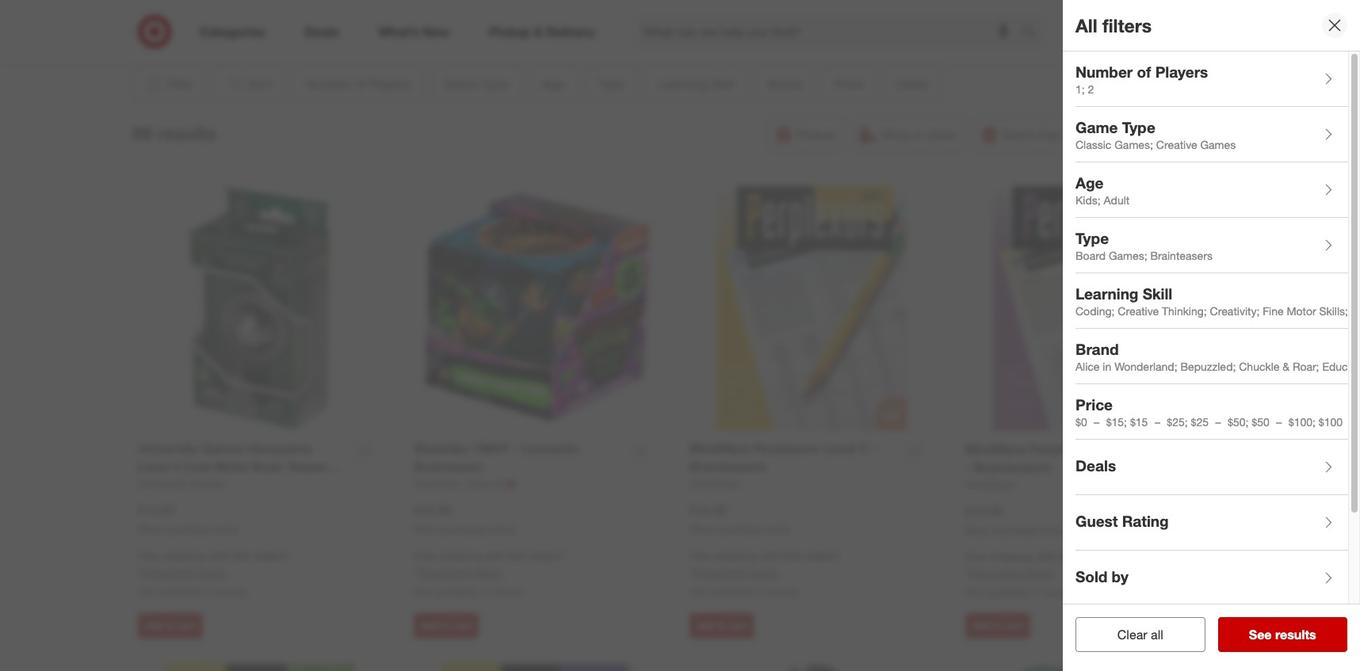 Task type: vqa. For each thing, say whether or not it's contained in the screenshot.
Categories
no



Task type: describe. For each thing, give the bounding box(es) containing it.
0 horizontal spatial $16.95 when purchased online
[[690, 502, 791, 536]]

roar;
[[1293, 360, 1320, 374]]

filters
[[1103, 14, 1152, 36]]

$50;
[[1228, 416, 1249, 429]]

$14.87 when purchased online
[[138, 502, 239, 536]]

brainteasers
[[1151, 249, 1213, 263]]

games
[[1201, 138, 1236, 152]]

creativity;
[[1210, 305, 1260, 318]]

educatio
[[1323, 360, 1361, 374]]

$25.99 when purchased online
[[414, 502, 515, 536]]

games; inside 'game type classic games; creative games'
[[1115, 138, 1154, 152]]

type board games; brainteasers
[[1076, 229, 1213, 263]]

games; inside type board games; brainteasers
[[1109, 249, 1148, 263]]

kids;
[[1076, 194, 1101, 207]]

type inside 'game type classic games; creative games'
[[1123, 118, 1156, 136]]

clear all
[[1118, 627, 1164, 643]]

by
[[1112, 567, 1129, 586]]

What can we help you find? suggestions appear below search field
[[634, 14, 1026, 49]]

$25
[[1191, 416, 1209, 429]]

when inside $14.87 when purchased online
[[138, 524, 163, 536]]

board
[[1076, 249, 1106, 263]]

creative inside 'game type classic games; creative games'
[[1157, 138, 1198, 152]]

clear
[[1118, 627, 1148, 643]]

1;
[[1076, 83, 1085, 96]]

number of players 1; 2
[[1076, 62, 1209, 96]]

brand alice in wonderland; bepuzzled; chuckle & roar; educatio
[[1076, 340, 1361, 374]]

all filters
[[1076, 14, 1152, 36]]

guest rating button
[[1076, 496, 1349, 551]]

see results button
[[1218, 618, 1348, 653]]

search
[[1015, 25, 1053, 41]]

1 horizontal spatial $16.95
[[966, 503, 1004, 519]]

$14.87
[[138, 502, 176, 518]]

online inside $25.99 when purchased online
[[489, 524, 515, 536]]

$50
[[1252, 416, 1270, 429]]

game
[[1076, 118, 1118, 136]]

advertisement region
[[199, 0, 1150, 37]]

clear all button
[[1076, 618, 1206, 653]]

$100
[[1319, 416, 1343, 429]]

learning skill coding; creative thinking; creativity; fine motor skills; gr
[[1076, 284, 1361, 318]]

in inside brand alice in wonderland; bepuzzled; chuckle & roar; educatio
[[1103, 360, 1112, 374]]

purchased inside $25.99 when purchased online
[[441, 524, 487, 536]]

type inside type board games; brainteasers
[[1076, 229, 1110, 247]]



Task type: locate. For each thing, give the bounding box(es) containing it.
1 horizontal spatial results
[[1276, 627, 1317, 643]]

$15
[[1131, 416, 1148, 429]]

search button
[[1015, 14, 1053, 52]]

thinking;
[[1162, 305, 1207, 318]]

number
[[1076, 62, 1133, 81]]

0 vertical spatial creative
[[1157, 138, 1198, 152]]

$15;
[[1107, 416, 1128, 429]]

&
[[1283, 360, 1290, 374]]

games;
[[1115, 138, 1154, 152], [1109, 249, 1148, 263]]

creative down skill
[[1118, 305, 1159, 318]]

results inside button
[[1276, 627, 1317, 643]]

0 vertical spatial type
[[1123, 118, 1156, 136]]

1 vertical spatial games;
[[1109, 249, 1148, 263]]

not
[[138, 585, 156, 599], [414, 585, 432, 599], [690, 585, 708, 599], [966, 586, 984, 600]]

guest rating
[[1076, 512, 1169, 530]]

creative left the games
[[1157, 138, 1198, 152]]

$35
[[232, 550, 250, 563], [508, 550, 526, 563], [784, 550, 802, 563], [1060, 551, 1078, 564]]

adult
[[1104, 194, 1130, 207]]

bepuzzled;
[[1181, 360, 1236, 374]]

fine
[[1263, 305, 1284, 318]]

99 results
[[132, 122, 216, 144]]

learning
[[1076, 284, 1139, 303]]

see
[[1249, 627, 1272, 643]]

price $0  –  $15; $15  –  $25; $25  –  $50; $50  –  $100; $100  –  
[[1076, 395, 1361, 429]]

online
[[213, 524, 239, 536], [489, 524, 515, 536], [765, 524, 791, 536], [1041, 525, 1066, 536]]

motor
[[1287, 305, 1317, 318]]

type
[[1123, 118, 1156, 136], [1076, 229, 1110, 247]]

0 horizontal spatial type
[[1076, 229, 1110, 247]]

creative
[[1157, 138, 1198, 152], [1118, 305, 1159, 318]]

$0
[[1076, 416, 1088, 429]]

1 horizontal spatial $16.95 when purchased online
[[966, 503, 1066, 536]]

$25;
[[1167, 416, 1188, 429]]

age
[[1076, 173, 1104, 192]]

wonderland;
[[1115, 360, 1178, 374]]

*
[[138, 566, 142, 580], [414, 566, 418, 580], [690, 566, 694, 580], [966, 567, 970, 581]]

price
[[1076, 395, 1113, 414]]

creative inside learning skill coding; creative thinking; creativity; fine motor skills; gr
[[1118, 305, 1159, 318]]

games; right board
[[1109, 249, 1148, 263]]

1 horizontal spatial type
[[1123, 118, 1156, 136]]

rating
[[1122, 512, 1169, 530]]

$16.95 when purchased online
[[690, 502, 791, 536], [966, 503, 1066, 536]]

game type classic games; creative games
[[1076, 118, 1236, 152]]

$100;
[[1289, 416, 1316, 429]]

of
[[1137, 62, 1152, 81]]

when
[[138, 524, 163, 536], [414, 524, 439, 536], [690, 524, 715, 536], [966, 525, 990, 536]]

with
[[209, 550, 229, 563], [484, 550, 505, 563], [760, 550, 781, 563], [1036, 551, 1057, 564]]

type up board
[[1076, 229, 1110, 247]]

deals button
[[1076, 440, 1349, 496]]

stores
[[217, 585, 247, 599], [493, 585, 523, 599], [769, 585, 799, 599], [1044, 586, 1075, 600]]

brand
[[1076, 340, 1119, 358]]

see results
[[1249, 627, 1317, 643]]

games; right the classic
[[1115, 138, 1154, 152]]

exclusions
[[142, 566, 195, 580], [418, 566, 471, 580], [694, 566, 747, 580], [970, 567, 1023, 581]]

0 vertical spatial games;
[[1115, 138, 1154, 152]]

2
[[1088, 83, 1094, 96]]

1 vertical spatial type
[[1076, 229, 1110, 247]]

sold by button
[[1076, 551, 1349, 607]]

99
[[132, 122, 152, 144]]

type right game on the right top of the page
[[1123, 118, 1156, 136]]

skills;
[[1320, 305, 1349, 318]]

orders*
[[253, 550, 289, 563], [529, 550, 565, 563], [805, 550, 841, 563], [1081, 551, 1117, 564]]

age kids; adult
[[1076, 173, 1130, 207]]

sold
[[1076, 567, 1108, 586]]

sold by
[[1076, 567, 1129, 586]]

free shipping with $35 orders* * exclusions apply. not available in stores
[[138, 550, 289, 599], [414, 550, 565, 599], [690, 550, 841, 599], [966, 551, 1117, 600]]

results for see results
[[1276, 627, 1317, 643]]

apply.
[[198, 566, 228, 580], [474, 566, 504, 580], [750, 566, 780, 580], [1026, 567, 1056, 581]]

all
[[1076, 14, 1098, 36]]

0 horizontal spatial $16.95
[[690, 502, 728, 518]]

gr
[[1352, 305, 1361, 318]]

all
[[1151, 627, 1164, 643]]

shipping
[[163, 550, 205, 563], [439, 550, 481, 563], [715, 550, 757, 563], [991, 551, 1033, 564]]

available
[[159, 585, 202, 599], [435, 585, 478, 599], [711, 585, 754, 599], [987, 586, 1030, 600]]

deals
[[1076, 456, 1116, 475]]

1 vertical spatial creative
[[1118, 305, 1159, 318]]

all filters dialog
[[1063, 0, 1361, 672]]

results right 99 at the top left
[[157, 122, 216, 144]]

$25.99
[[414, 502, 452, 518]]

classic
[[1076, 138, 1112, 152]]

alice
[[1076, 360, 1100, 374]]

coding;
[[1076, 305, 1115, 318]]

0 horizontal spatial results
[[157, 122, 216, 144]]

chuckle
[[1240, 360, 1280, 374]]

$16.95
[[690, 502, 728, 518], [966, 503, 1004, 519]]

players
[[1156, 62, 1209, 81]]

exclusions apply. button
[[142, 565, 228, 581], [418, 565, 504, 581], [694, 565, 780, 581], [970, 566, 1056, 582]]

sponsored
[[1103, 38, 1150, 50]]

online inside $14.87 when purchased online
[[213, 524, 239, 536]]

guest
[[1076, 512, 1118, 530]]

when inside $25.99 when purchased online
[[414, 524, 439, 536]]

purchased
[[165, 524, 211, 536], [441, 524, 487, 536], [717, 524, 762, 536], [993, 525, 1038, 536]]

free
[[138, 550, 160, 563], [414, 550, 436, 563], [690, 550, 712, 563], [966, 551, 988, 564]]

1 vertical spatial results
[[1276, 627, 1317, 643]]

0 vertical spatial results
[[157, 122, 216, 144]]

results right see in the right of the page
[[1276, 627, 1317, 643]]

results for 99 results
[[157, 122, 216, 144]]

results
[[157, 122, 216, 144], [1276, 627, 1317, 643]]

purchased inside $14.87 when purchased online
[[165, 524, 211, 536]]

skill
[[1143, 284, 1173, 303]]

in
[[1103, 360, 1112, 374], [205, 585, 214, 599], [481, 585, 490, 599], [757, 585, 765, 599], [1033, 586, 1041, 600]]



